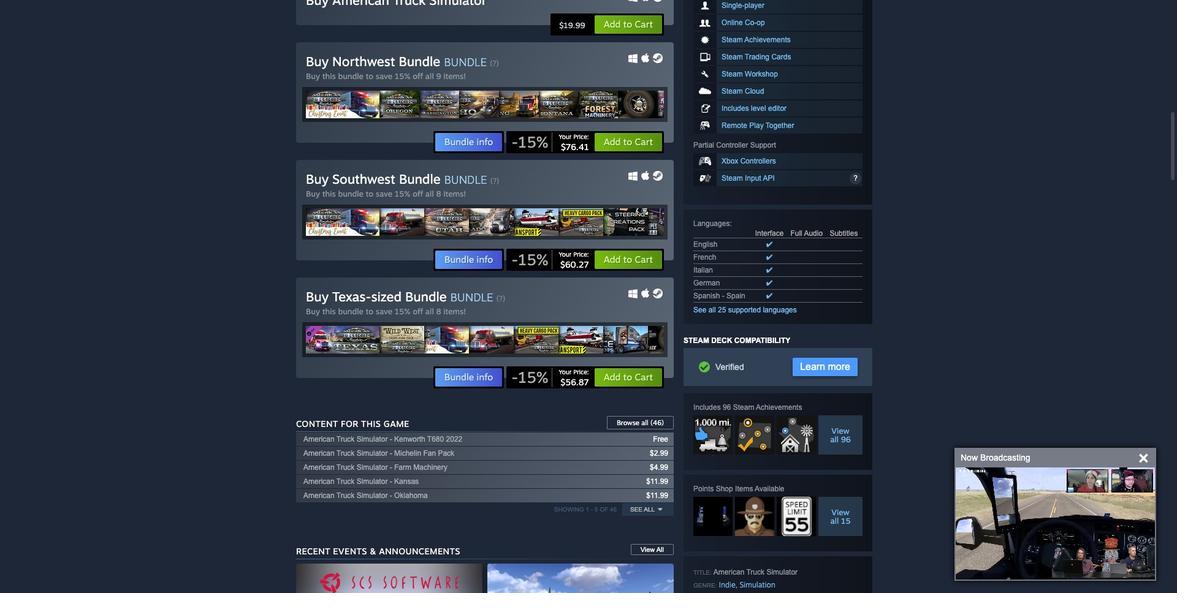 Task type: locate. For each thing, give the bounding box(es) containing it.
all left 15
[[831, 517, 839, 526]]

8 down buy southwest bundle bundle (?)
[[436, 189, 441, 199]]

✔ for spanish - spain
[[767, 292, 773, 301]]

achievements up farm away image
[[756, 404, 802, 412]]

96 up heavy, but not bull in a china shop! image at right
[[723, 404, 731, 412]]

- left oklahoma
[[390, 492, 392, 501]]

:
[[730, 220, 732, 228]]

machinery
[[414, 464, 448, 472]]

simulator for oklahoma
[[357, 492, 388, 501]]

3 bundle from the top
[[338, 307, 364, 317]]

items! right "9"
[[444, 71, 466, 81]]

view inside view all 15
[[832, 508, 850, 518]]

bundle
[[338, 71, 364, 81], [338, 189, 364, 199], [338, 307, 364, 317]]

cart for buy northwest bundle
[[635, 136, 653, 148]]

2 info from the top
[[477, 254, 493, 266]]

includes inside includes level editor link
[[722, 104, 749, 113]]

?
[[854, 174, 858, 183]]

your up $56.87
[[559, 369, 572, 376]]

1 off from the top
[[413, 71, 423, 81]]

buy this bundle to save 15% off all 8 items! down 'sized'
[[306, 307, 466, 317]]

2 vertical spatial bundle info
[[445, 372, 493, 384]]

save down buy southwest bundle bundle (?)
[[376, 189, 393, 199]]

view all link
[[631, 545, 674, 556]]

steam achievements link
[[694, 32, 863, 48]]

1 vertical spatial bundle info link
[[435, 250, 503, 270]]

simulation
[[740, 581, 776, 590]]

save for texas-
[[376, 307, 393, 317]]

1 horizontal spatial all
[[657, 547, 664, 554]]

25
[[718, 306, 726, 315]]

genre:
[[694, 583, 717, 590]]

3 bundle info link from the top
[[435, 368, 503, 388]]

(?) inside 'buy northwest bundle bundle (?)'
[[490, 59, 499, 68]]

3 ✔ from the top
[[767, 266, 773, 275]]

view for 15
[[832, 508, 850, 518]]

$11.99 for american truck simulator - oklahoma
[[647, 492, 668, 501]]

achievements down op
[[745, 36, 791, 44]]

1 bundle info from the top
[[445, 136, 493, 148]]

2 vertical spatial (?)
[[497, 295, 505, 304]]

0 vertical spatial buy this bundle to save 15% off all 8 items!
[[306, 189, 466, 199]]

3 items! from the top
[[444, 307, 466, 317]]

save down 'buy northwest bundle bundle (?)'
[[376, 71, 393, 81]]

add to cart link up browse
[[594, 368, 663, 388]]

michelin
[[394, 450, 421, 458]]

simulator down american truck simulator - kansas
[[357, 492, 388, 501]]

farm
[[394, 464, 412, 472]]

1 vertical spatial 96
[[841, 435, 851, 445]]

add to cart link right $60.27
[[594, 250, 663, 270]]

price: up '$76.41' on the top of page
[[574, 133, 589, 141]]

2 bundle from the top
[[338, 189, 364, 199]]

cart for buy southwest bundle
[[635, 254, 653, 266]]

0 vertical spatial your
[[559, 133, 572, 141]]

w900 image
[[694, 498, 733, 530]]

-15% left your price: $56.87
[[512, 368, 549, 387]]

price: up $60.27
[[574, 251, 589, 258]]

simulator down american truck simulator - michelin fan pack
[[357, 464, 388, 472]]

2 vertical spatial bundle
[[451, 291, 493, 304]]

simulator for michelin
[[357, 450, 388, 458]]

truck
[[337, 436, 355, 444], [337, 450, 355, 458], [337, 464, 355, 472], [337, 478, 355, 487], [337, 492, 355, 501], [747, 569, 765, 577]]

✔ for german
[[767, 279, 773, 288]]

1 vertical spatial view
[[832, 508, 850, 518]]

together
[[766, 122, 795, 130]]

american for american truck simulator - michelin fan pack
[[304, 450, 335, 458]]

add right $56.87
[[604, 372, 621, 384]]

more
[[828, 362, 851, 373]]

sized
[[371, 289, 402, 305]]

2 vertical spatial price:
[[574, 369, 589, 376]]

1 vertical spatial price:
[[574, 251, 589, 258]]

1 add from the top
[[604, 19, 621, 30]]

1 $11.99 from the top
[[647, 478, 668, 487]]

96 right farm away image
[[841, 435, 851, 445]]

0 horizontal spatial see
[[630, 507, 643, 514]]

2 vertical spatial view
[[641, 547, 655, 554]]

simulator up american truck simulator - michelin fan pack
[[357, 436, 388, 444]]

3 -15% from the top
[[512, 368, 549, 387]]

-15%
[[512, 133, 549, 152], [512, 250, 549, 269], [512, 368, 549, 387]]

1 vertical spatial see
[[630, 507, 643, 514]]

0 horizontal spatial 96
[[723, 404, 731, 412]]

kansas
[[394, 478, 419, 487]]

2 -15% from the top
[[512, 250, 549, 269]]

your inside your price: $56.87
[[559, 369, 572, 376]]

1 horizontal spatial see
[[694, 306, 707, 315]]

3 add from the top
[[604, 254, 621, 266]]

showing 1 - 5 of 46
[[554, 507, 617, 514]]

steam left 'deck'
[[684, 337, 710, 346]]

2 add to cart from the top
[[604, 136, 653, 148]]

achievements
[[745, 36, 791, 44], [756, 404, 802, 412]]

4 ✔ from the top
[[767, 279, 773, 288]]

0 vertical spatial price:
[[574, 133, 589, 141]]

9
[[436, 71, 441, 81]]

3 add to cart from the top
[[604, 254, 653, 266]]

2 off from the top
[[413, 189, 423, 199]]

0 vertical spatial all
[[644, 507, 655, 514]]

info for buy southwest bundle
[[477, 254, 493, 266]]

0 vertical spatial achievements
[[745, 36, 791, 44]]

2 vertical spatial bundle
[[338, 307, 364, 317]]

1 vertical spatial buy this bundle to save 15% off all 8 items!
[[306, 307, 466, 317]]

1 horizontal spatial includes
[[722, 104, 749, 113]]

your inside your price: $76.41
[[559, 133, 572, 141]]

content
[[296, 419, 338, 430]]

8
[[436, 189, 441, 199], [436, 307, 441, 317]]

view down see all
[[641, 547, 655, 554]]

1 save from the top
[[376, 71, 393, 81]]

0 vertical spatial includes
[[722, 104, 749, 113]]

0 vertical spatial info
[[477, 136, 493, 148]]

4 cart from the top
[[635, 372, 653, 384]]

browse all (46)
[[617, 419, 664, 428]]

0 vertical spatial -15%
[[512, 133, 549, 152]]

8 down buy texas-sized bundle bundle (?)
[[436, 307, 441, 317]]

simulator for farm
[[357, 464, 388, 472]]

2 vertical spatial this
[[322, 307, 336, 317]]

1 vertical spatial bundle
[[338, 189, 364, 199]]

1 your from the top
[[559, 133, 572, 141]]

1 buy from the top
[[306, 54, 329, 70]]

3 info from the top
[[477, 372, 493, 384]]

bundle down the northwest
[[338, 71, 364, 81]]

to right '$76.41' on the top of page
[[624, 136, 632, 148]]

2 8 from the top
[[436, 307, 441, 317]]

buy southwest bundle bundle (?)
[[306, 171, 499, 187]]

now
[[961, 453, 978, 463]]

2 cart from the top
[[635, 136, 653, 148]]

15% down buy texas-sized bundle bundle (?)
[[395, 307, 411, 317]]

1 buy this bundle to save 15% off all 8 items! from the top
[[306, 189, 466, 199]]

player
[[745, 1, 765, 10]]

bundle info for buy southwest bundle
[[445, 254, 493, 266]]

$11.99 up see all
[[647, 492, 668, 501]]

add to cart link right $19.99
[[594, 15, 663, 35]]

0 vertical spatial $11.99
[[647, 478, 668, 487]]

-15% left your price: $60.27
[[512, 250, 549, 269]]

price: for buy texas-sized bundle
[[574, 369, 589, 376]]

2 vertical spatial items!
[[444, 307, 466, 317]]

add right $60.27
[[604, 254, 621, 266]]

$11.99 down $4.99
[[647, 478, 668, 487]]

2 $11.99 from the top
[[647, 492, 668, 501]]

2 vertical spatial bundle info link
[[435, 368, 503, 388]]

bundle info link for buy texas-sized bundle
[[435, 368, 503, 388]]

supported
[[728, 306, 761, 315]]

single-player
[[722, 1, 765, 10]]

add to cart right $19.99
[[604, 19, 653, 30]]

american truck simulator - kansas
[[304, 478, 419, 487]]

add to cart right $60.27
[[604, 254, 653, 266]]

1 vertical spatial save
[[376, 189, 393, 199]]

1 vertical spatial achievements
[[756, 404, 802, 412]]

1 vertical spatial your
[[559, 251, 572, 258]]

bundle inside buy texas-sized bundle bundle (?)
[[451, 291, 493, 304]]

your up '$76.41' on the top of page
[[559, 133, 572, 141]]

broadcasting
[[981, 453, 1031, 463]]

to
[[624, 19, 632, 30], [366, 71, 374, 81], [624, 136, 632, 148], [366, 189, 374, 199], [624, 254, 632, 266], [366, 307, 374, 317], [624, 372, 632, 384]]

add to cart link right '$76.41' on the top of page
[[594, 133, 663, 152]]

off down buy southwest bundle bundle (?)
[[413, 189, 423, 199]]

✔ for french
[[767, 254, 773, 262]]

workshop
[[745, 70, 778, 79]]

info for buy texas-sized bundle
[[477, 372, 493, 384]]

3 this from the top
[[322, 307, 336, 317]]

2 vertical spatial -15%
[[512, 368, 549, 387]]

5 buy from the top
[[306, 289, 329, 305]]

2 your from the top
[[559, 251, 572, 258]]

3 price: from the top
[[574, 369, 589, 376]]

bundle down southwest
[[338, 189, 364, 199]]

buy this bundle to save 15% off all 8 items! down buy southwest bundle bundle (?)
[[306, 189, 466, 199]]

includes up heavy, but not bull in a china shop! image at right
[[694, 404, 721, 412]]

steam for steam input api
[[722, 174, 743, 183]]

bundle info for buy texas-sized bundle
[[445, 372, 493, 384]]

simulator up american truck simulator - farm machinery at left
[[357, 450, 388, 458]]

single-
[[722, 1, 745, 10]]

- down game
[[390, 436, 392, 444]]

1 vertical spatial $11.99
[[647, 492, 668, 501]]

-
[[512, 133, 518, 152], [512, 250, 518, 269], [722, 292, 725, 301], [512, 368, 518, 387], [390, 436, 392, 444], [390, 450, 392, 458], [390, 464, 392, 472], [390, 478, 392, 487], [390, 492, 392, 501], [591, 507, 593, 514]]

price:
[[574, 133, 589, 141], [574, 251, 589, 258], [574, 369, 589, 376]]

steam workshop
[[722, 70, 778, 79]]

indie
[[719, 581, 736, 590]]

1 vertical spatial bundle
[[444, 173, 487, 187]]

items! down buy southwest bundle bundle (?)
[[444, 189, 466, 199]]

(?)
[[490, 59, 499, 68], [490, 177, 499, 186], [497, 295, 505, 304]]

2 save from the top
[[376, 189, 393, 199]]

3 your from the top
[[559, 369, 572, 376]]

play
[[750, 122, 764, 130]]

remote play together link
[[694, 118, 863, 134]]

your for buy northwest bundle
[[559, 133, 572, 141]]

1 8 from the top
[[436, 189, 441, 199]]

all right farm away image
[[830, 435, 839, 445]]

1 vertical spatial 8
[[436, 307, 441, 317]]

view right farm away image
[[832, 426, 850, 436]]

includes
[[722, 104, 749, 113], [694, 404, 721, 412]]

showing
[[554, 507, 584, 514]]

-15% left your price: $76.41 on the top of the page
[[512, 133, 549, 152]]

trading
[[745, 53, 770, 62]]

steam up steam cloud
[[722, 70, 743, 79]]

includes up remote
[[722, 104, 749, 113]]

american truck simulator - michelin fan pack
[[304, 450, 454, 458]]

1 vertical spatial -15%
[[512, 250, 549, 269]]

- left 5
[[591, 507, 593, 514]]

3 off from the top
[[413, 307, 423, 317]]

steam down the online
[[722, 36, 743, 44]]

price: inside your price: $60.27
[[574, 251, 589, 258]]

truck for american truck simulator - farm machinery
[[337, 464, 355, 472]]

see for see all 25 supported languages
[[694, 306, 707, 315]]

4 add to cart link from the top
[[594, 368, 663, 388]]

(?) inside buy southwest bundle bundle (?)
[[490, 177, 499, 186]]

3 add to cart link from the top
[[594, 250, 663, 270]]

add right '$76.41' on the top of page
[[604, 136, 621, 148]]

0 vertical spatial bundle info
[[445, 136, 493, 148]]

1 this from the top
[[322, 71, 336, 81]]

steam left cloud
[[722, 87, 743, 96]]

1 vertical spatial off
[[413, 189, 423, 199]]

american for american truck simulator - kansas
[[304, 478, 335, 487]]

1 horizontal spatial 96
[[841, 435, 851, 445]]

view all 15
[[831, 508, 851, 526]]

steam up "steam workshop"
[[722, 53, 743, 62]]

add to cart link for buy texas-sized bundle
[[594, 368, 663, 388]]

2 add to cart link from the top
[[594, 133, 663, 152]]

steam down "xbox"
[[722, 174, 743, 183]]

bundle inside 'buy northwest bundle bundle (?)'
[[444, 55, 487, 69]]

1 ✔ from the top
[[767, 241, 773, 249]]

2 price: from the top
[[574, 251, 589, 258]]

save down 'sized'
[[376, 307, 393, 317]]

0 vertical spatial (?)
[[490, 59, 499, 68]]

american for american truck simulator - kenworth t680 2022
[[304, 436, 335, 444]]

includes for includes 96 steam achievements
[[694, 404, 721, 412]]

add to cart right '$76.41' on the top of page
[[604, 136, 653, 148]]

add to cart link for buy southwest bundle
[[594, 250, 663, 270]]

simulator up simulation on the bottom right of the page
[[767, 569, 798, 577]]

1 vertical spatial includes
[[694, 404, 721, 412]]

buy this bundle to save 15% off all 8 items!
[[306, 189, 466, 199], [306, 307, 466, 317]]

view for 96
[[832, 426, 850, 436]]

see down spanish
[[694, 306, 707, 315]]

8 for bundle
[[436, 307, 441, 317]]

price: up $56.87
[[574, 369, 589, 376]]

info
[[477, 136, 493, 148], [477, 254, 493, 266], [477, 372, 493, 384]]

online
[[722, 19, 743, 27]]

american
[[304, 436, 335, 444], [304, 450, 335, 458], [304, 464, 335, 472], [304, 478, 335, 487], [304, 492, 335, 501], [714, 569, 745, 577]]

1 vertical spatial this
[[322, 189, 336, 199]]

view inside view all 96
[[832, 426, 850, 436]]

1 vertical spatial items!
[[444, 189, 466, 199]]

add to cart link
[[594, 15, 663, 35], [594, 133, 663, 152], [594, 250, 663, 270], [594, 368, 663, 388]]

1 info from the top
[[477, 136, 493, 148]]

,
[[736, 582, 738, 590]]

this down southwest
[[322, 189, 336, 199]]

add to cart for buy southwest bundle
[[604, 254, 653, 266]]

includes level editor link
[[694, 101, 863, 117]]

46
[[610, 507, 617, 514]]

online co-op
[[722, 19, 765, 27]]

steam deck compatibility
[[684, 337, 791, 346]]

your for buy southwest bundle
[[559, 251, 572, 258]]

now broadcasting
[[961, 453, 1031, 463]]

2 vertical spatial save
[[376, 307, 393, 317]]

off for buy southwest bundle
[[413, 189, 423, 199]]

0 vertical spatial this
[[322, 71, 336, 81]]

2 bundle info link from the top
[[435, 250, 503, 270]]

price: inside your price: $76.41
[[574, 133, 589, 141]]

0 vertical spatial bundle info link
[[435, 133, 503, 152]]

0 vertical spatial bundle
[[338, 71, 364, 81]]

price: inside your price: $56.87
[[574, 369, 589, 376]]

0 vertical spatial 8
[[436, 189, 441, 199]]

1 add to cart from the top
[[604, 19, 653, 30]]

1 bundle from the top
[[338, 71, 364, 81]]

2 items! from the top
[[444, 189, 466, 199]]

see right 46
[[630, 507, 643, 514]]

bundle inside buy southwest bundle bundle (?)
[[444, 173, 487, 187]]

your up $60.27
[[559, 251, 572, 258]]

to down the northwest
[[366, 71, 374, 81]]

2 ✔ from the top
[[767, 254, 773, 262]]

0 vertical spatial bundle
[[444, 55, 487, 69]]

0 vertical spatial items!
[[444, 71, 466, 81]]

simulator down american truck simulator - farm machinery at left
[[357, 478, 388, 487]]

american inside title: american truck simulator genre: indie , simulation
[[714, 569, 745, 577]]

truck for american truck simulator - kenworth t680 2022
[[337, 436, 355, 444]]

all inside view all 96
[[830, 435, 839, 445]]

bundle info link
[[435, 133, 503, 152], [435, 250, 503, 270], [435, 368, 503, 388]]

4 add from the top
[[604, 372, 621, 384]]

this down texas-
[[322, 307, 336, 317]]

content for this game
[[296, 419, 409, 430]]

your
[[559, 133, 572, 141], [559, 251, 572, 258], [559, 369, 572, 376]]

0 horizontal spatial includes
[[694, 404, 721, 412]]

bundle for buy northwest bundle
[[444, 55, 487, 69]]

items! down buy texas-sized bundle bundle (?)
[[444, 307, 466, 317]]

your for buy texas-sized bundle
[[559, 369, 572, 376]]

your inside your price: $60.27
[[559, 251, 572, 258]]

2 vertical spatial your
[[559, 369, 572, 376]]

$56.87
[[561, 377, 589, 388]]

$11.99
[[647, 478, 668, 487], [647, 492, 668, 501]]

spanish
[[694, 292, 720, 301]]

2 bundle info from the top
[[445, 254, 493, 266]]

2 vertical spatial off
[[413, 307, 423, 317]]

subtitles
[[830, 230, 858, 238]]

2 vertical spatial info
[[477, 372, 493, 384]]

off
[[413, 71, 423, 81], [413, 189, 423, 199], [413, 307, 423, 317]]

view right :doublenickels: image
[[832, 508, 850, 518]]

2 add from the top
[[604, 136, 621, 148]]

1 -15% from the top
[[512, 133, 549, 152]]

✔
[[767, 241, 773, 249], [767, 254, 773, 262], [767, 266, 773, 275], [767, 279, 773, 288], [767, 292, 773, 301]]

single-player link
[[694, 0, 863, 14]]

-15% for buy texas-sized bundle
[[512, 368, 549, 387]]

2 this from the top
[[322, 189, 336, 199]]

co-
[[745, 19, 757, 27]]

1 bundle info link from the top
[[435, 133, 503, 152]]

0 vertical spatial off
[[413, 71, 423, 81]]

announcements
[[379, 547, 460, 557]]

save for southwest
[[376, 189, 393, 199]]

add right $19.99
[[604, 19, 621, 30]]

american for american truck simulator - oklahoma
[[304, 492, 335, 501]]

steam cloud
[[722, 87, 764, 96]]

3 cart from the top
[[635, 254, 653, 266]]

4 add to cart from the top
[[604, 372, 653, 384]]

title:
[[694, 570, 712, 577]]

points
[[694, 485, 714, 494]]

add to cart
[[604, 19, 653, 30], [604, 136, 653, 148], [604, 254, 653, 266], [604, 372, 653, 384]]

to down southwest
[[366, 189, 374, 199]]

2 buy this bundle to save 15% off all 8 items! from the top
[[306, 307, 466, 317]]

off down buy texas-sized bundle bundle (?)
[[413, 307, 423, 317]]

buy this bundle to save 15% off all 8 items! for southwest
[[306, 189, 466, 199]]

bundle for texas-
[[338, 307, 364, 317]]

to down 'sized'
[[366, 307, 374, 317]]

3 bundle info from the top
[[445, 372, 493, 384]]

add to cart up browse
[[604, 372, 653, 384]]

- left your price: $76.41 on the top of the page
[[512, 133, 518, 152]]

off left "9"
[[413, 71, 423, 81]]

0 horizontal spatial all
[[644, 507, 655, 514]]

5 ✔ from the top
[[767, 292, 773, 301]]

1 items! from the top
[[444, 71, 466, 81]]

deck
[[712, 337, 732, 346]]

this down the northwest
[[322, 71, 336, 81]]

bundle info for buy northwest bundle
[[445, 136, 493, 148]]

1 vertical spatial all
[[657, 547, 664, 554]]

2 buy from the top
[[306, 71, 320, 81]]

3 save from the top
[[376, 307, 393, 317]]

remote
[[722, 122, 748, 130]]

level
[[751, 104, 766, 113]]

1 vertical spatial bundle info
[[445, 254, 493, 266]]

your price: $60.27
[[559, 251, 589, 270]]

0 vertical spatial save
[[376, 71, 393, 81]]

compatibility
[[735, 337, 791, 346]]

steam input api
[[722, 174, 775, 183]]

0 vertical spatial view
[[832, 426, 850, 436]]

1 vertical spatial info
[[477, 254, 493, 266]]

0 vertical spatial see
[[694, 306, 707, 315]]

bundle down texas-
[[338, 307, 364, 317]]

all for see all
[[644, 507, 655, 514]]

1 vertical spatial (?)
[[490, 177, 499, 186]]

1 price: from the top
[[574, 133, 589, 141]]

price: for buy northwest bundle
[[574, 133, 589, 141]]

your price: $76.41
[[559, 133, 589, 152]]



Task type: vqa. For each thing, say whether or not it's contained in the screenshot.


Task type: describe. For each thing, give the bounding box(es) containing it.
simulator for kansas
[[357, 478, 388, 487]]

full
[[791, 230, 803, 238]]

off for buy northwest bundle
[[413, 71, 423, 81]]

$4.99
[[650, 464, 668, 472]]

items! for buy southwest bundle
[[444, 189, 466, 199]]

farm away image
[[777, 416, 816, 455]]

- left kansas
[[390, 478, 392, 487]]

steam for steam cloud
[[722, 87, 743, 96]]

learn
[[800, 362, 826, 373]]

see for see all
[[630, 507, 643, 514]]

this for southwest
[[322, 189, 336, 199]]

to up browse
[[624, 372, 632, 384]]

steam cloud link
[[694, 84, 863, 100]]

$11.99 for american truck simulator - kansas
[[647, 478, 668, 487]]

steam trading cards link
[[694, 49, 863, 65]]

available
[[755, 485, 785, 494]]

see all 25 supported languages
[[694, 306, 797, 315]]

add for buy texas-sized bundle
[[604, 372, 621, 384]]

interface
[[755, 230, 784, 238]]

kenworth
[[394, 436, 425, 444]]

buy this bundle to save 15% off all 9 items!
[[306, 71, 466, 81]]

15% left your price: $56.87
[[518, 368, 549, 387]]

items! for buy northwest bundle
[[444, 71, 466, 81]]

southwest
[[332, 171, 396, 187]]

controller
[[717, 141, 748, 150]]

recent events & announcements
[[296, 547, 460, 557]]

english
[[694, 241, 718, 249]]

all left (46)
[[642, 419, 649, 428]]

to right $60.27
[[624, 254, 632, 266]]

american for american truck simulator - farm machinery
[[304, 464, 335, 472]]

(46)
[[651, 419, 664, 428]]

to right $19.99
[[624, 19, 632, 30]]

steam for steam deck compatibility
[[684, 337, 710, 346]]

(?) inside buy texas-sized bundle bundle (?)
[[497, 295, 505, 304]]

cart for buy texas-sized bundle
[[635, 372, 653, 384]]

indie link
[[719, 581, 736, 590]]

add to cart link for buy northwest bundle
[[594, 133, 663, 152]]

(?) for buy southwest bundle
[[490, 177, 499, 186]]

op
[[757, 19, 765, 27]]

all inside view all 15
[[831, 517, 839, 526]]

1
[[586, 507, 589, 514]]

2022
[[446, 436, 463, 444]]

fan
[[423, 450, 436, 458]]

simulation link
[[740, 581, 776, 590]]

:smokeybear: image
[[735, 498, 775, 537]]

the centennial state image
[[735, 416, 775, 455]]

buy texas-sized bundle bundle (?)
[[306, 289, 505, 305]]

- left your price: $60.27
[[512, 250, 518, 269]]

steam workshop link
[[694, 66, 863, 82]]

all for view all
[[657, 547, 664, 554]]

input
[[745, 174, 762, 183]]

15
[[841, 517, 851, 526]]

spanish - spain
[[694, 292, 746, 301]]

truck for american truck simulator - kansas
[[337, 478, 355, 487]]

italian
[[694, 266, 713, 275]]

1 add to cart link from the top
[[594, 15, 663, 35]]

steam for steam workshop
[[722, 70, 743, 79]]

achievements inside steam achievements link
[[745, 36, 791, 44]]

simulator inside title: american truck simulator genre: indie , simulation
[[767, 569, 798, 577]]

steam trading cards
[[722, 53, 791, 62]]

$19.99
[[559, 20, 585, 30]]

1 cart from the top
[[635, 19, 653, 30]]

-15% for buy southwest bundle
[[512, 250, 549, 269]]

partial controller support
[[694, 141, 776, 150]]

partial
[[694, 141, 714, 150]]

4 buy from the top
[[306, 189, 320, 199]]

all down buy southwest bundle bundle (?)
[[426, 189, 434, 199]]

15% left your price: $76.41 on the top of the page
[[518, 133, 549, 152]]

includes 96 steam achievements
[[694, 404, 802, 412]]

:doublenickels: image
[[777, 498, 816, 537]]

5
[[595, 507, 598, 514]]

bundle info link for buy northwest bundle
[[435, 133, 503, 152]]

free
[[653, 436, 668, 444]]

- down american truck simulator - kenworth t680 2022
[[390, 450, 392, 458]]

-15% for buy northwest bundle
[[512, 133, 549, 152]]

american truck simulator - kenworth t680 2022
[[304, 436, 463, 444]]

✔ for english
[[767, 241, 773, 249]]

3 buy from the top
[[306, 171, 329, 187]]

this for northwest
[[322, 71, 336, 81]]

includes level editor
[[722, 104, 787, 113]]

all left 25
[[709, 306, 716, 315]]

add for buy northwest bundle
[[604, 136, 621, 148]]

✔ for italian
[[767, 266, 773, 275]]

steam for steam achievements
[[722, 36, 743, 44]]

simulator for kenworth
[[357, 436, 388, 444]]

info for buy northwest bundle
[[477, 136, 493, 148]]

api
[[763, 174, 775, 183]]

bundle for northwest
[[338, 71, 364, 81]]

$76.41
[[561, 142, 589, 152]]

remote play together
[[722, 122, 795, 130]]

see all
[[630, 507, 655, 514]]

items! for buy texas-sized bundle
[[444, 307, 466, 317]]

- left your price: $56.87
[[512, 368, 518, 387]]

off for buy texas-sized bundle
[[413, 307, 423, 317]]

see all 25 supported languages link
[[694, 306, 797, 315]]

this for texas-
[[322, 307, 336, 317]]

t680
[[427, 436, 444, 444]]

15% down 'buy northwest bundle bundle (?)'
[[395, 71, 411, 81]]

view all
[[641, 547, 664, 554]]

german
[[694, 279, 720, 288]]

of
[[600, 507, 608, 514]]

recent
[[296, 547, 330, 557]]

buy northwest bundle bundle (?)
[[306, 54, 499, 70]]

&
[[370, 547, 376, 557]]

languages
[[694, 220, 730, 228]]

- left spain
[[722, 292, 725, 301]]

events
[[333, 547, 367, 557]]

add to cart for buy northwest bundle
[[604, 136, 653, 148]]

shop
[[716, 485, 733, 494]]

xbox
[[722, 157, 739, 166]]

save for northwest
[[376, 71, 393, 81]]

includes for includes level editor
[[722, 104, 749, 113]]

heavy, but not bull in a china shop! image
[[694, 416, 733, 455]]

add to cart for buy texas-sized bundle
[[604, 372, 653, 384]]

your price: $56.87
[[559, 369, 589, 388]]

truck inside title: american truck simulator genre: indie , simulation
[[747, 569, 765, 577]]

96 inside view all 96
[[841, 435, 851, 445]]

title: american truck simulator genre: indie , simulation
[[694, 569, 798, 590]]

view all 96
[[830, 426, 851, 445]]

bundle for buy southwest bundle
[[444, 173, 487, 187]]

- left the farm
[[390, 464, 392, 472]]

8 for bundle
[[436, 189, 441, 199]]

truck for american truck simulator - michelin fan pack
[[337, 450, 355, 458]]

cards
[[772, 53, 791, 62]]

all down buy texas-sized bundle bundle (?)
[[426, 307, 434, 317]]

steam up the centennial state image
[[733, 404, 755, 412]]

items
[[735, 485, 753, 494]]

steam for steam trading cards
[[722, 53, 743, 62]]

6 buy from the top
[[306, 307, 320, 317]]

buy this bundle to save 15% off all 8 items! for texas-
[[306, 307, 466, 317]]

15% left your price: $60.27
[[518, 250, 549, 269]]

american truck simulator - farm machinery
[[304, 464, 448, 472]]

languages :
[[694, 220, 732, 228]]

0 vertical spatial 96
[[723, 404, 731, 412]]

cloud
[[745, 87, 764, 96]]

truck for american truck simulator - oklahoma
[[337, 492, 355, 501]]

steam achievements
[[722, 36, 791, 44]]

this
[[361, 419, 381, 430]]

$2.99
[[650, 450, 668, 458]]

oklahoma
[[394, 492, 428, 501]]

bundle info link for buy southwest bundle
[[435, 250, 503, 270]]

all left "9"
[[426, 71, 434, 81]]

add for buy southwest bundle
[[604, 254, 621, 266]]

15% down buy southwest bundle bundle (?)
[[395, 189, 411, 199]]

(?) for buy northwest bundle
[[490, 59, 499, 68]]

audio
[[804, 230, 823, 238]]

price: for buy southwest bundle
[[574, 251, 589, 258]]

learn more link
[[793, 358, 858, 377]]

bundle for southwest
[[338, 189, 364, 199]]



